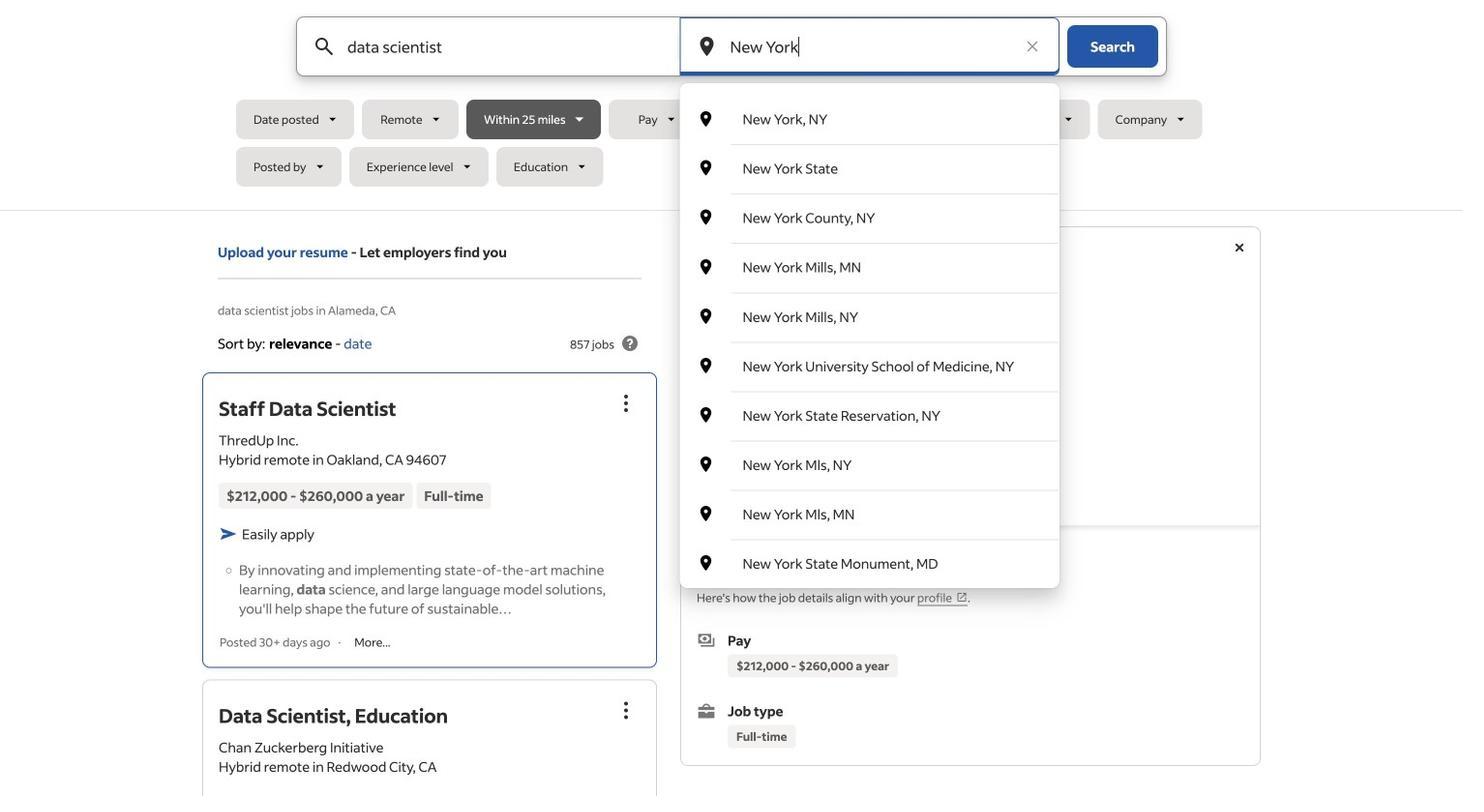 Task type: describe. For each thing, give the bounding box(es) containing it.
not interested image
[[892, 469, 915, 493]]

save this job image
[[834, 469, 857, 493]]

search suggestions list box
[[680, 95, 1060, 588]]

help icon image
[[618, 332, 642, 355]]

Edit location text field
[[726, 17, 1013, 75]]



Task type: locate. For each thing, give the bounding box(es) containing it.
search: Job title, keywords, or company text field
[[344, 17, 646, 75]]

job preferences (opens in a new window) image
[[956, 592, 968, 603]]

job actions for staff data scientist is collapsed image
[[615, 392, 638, 415]]

3 out of 5 stars image
[[823, 296, 910, 319]]

job actions for data scientist, education is collapsed image
[[615, 699, 638, 723]]

thredup inc. (opens in a new tab) image
[[792, 300, 808, 315]]

close job details image
[[1228, 236, 1251, 259]]

None search field
[[236, 16, 1227, 588]]

clear location input image
[[1023, 37, 1042, 56]]



Task type: vqa. For each thing, say whether or not it's contained in the screenshot.
"XTec, Incorporated (opens in a new tab)" IMAGE
no



